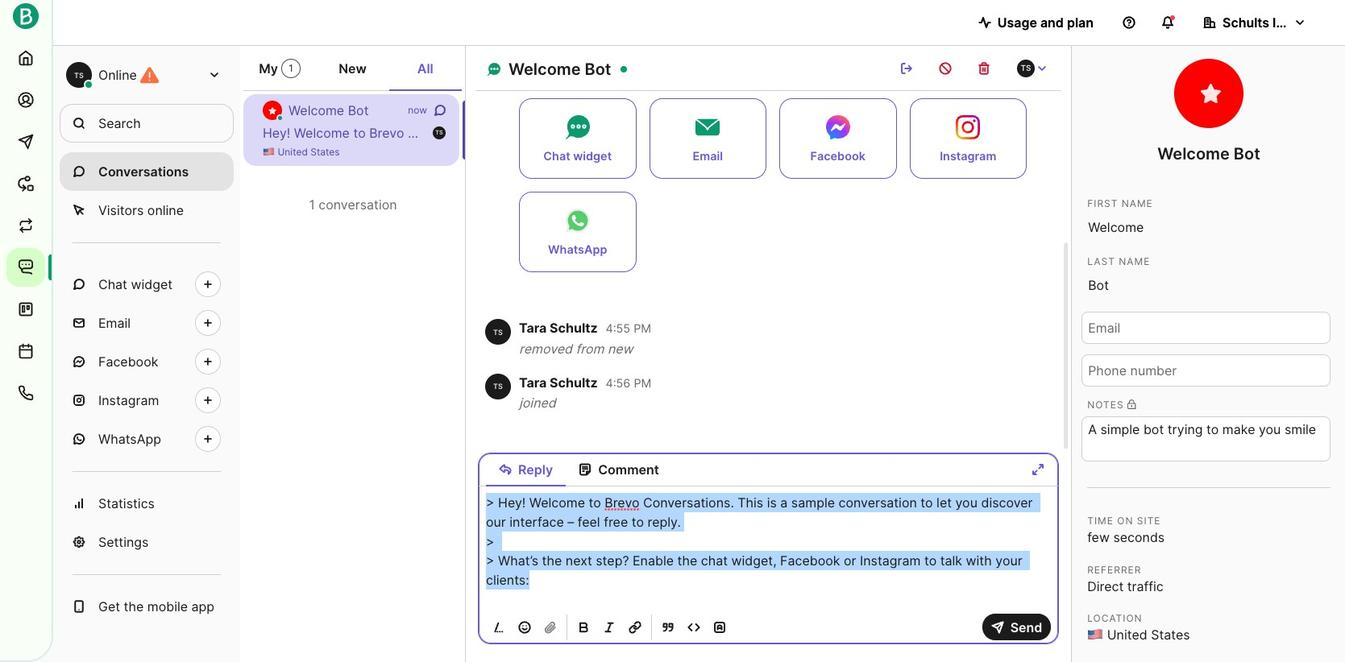 Task type: describe. For each thing, give the bounding box(es) containing it.
schults inc button
[[1191, 6, 1320, 39]]

whatsapp link for rightmost email link
[[519, 192, 637, 272]]

reply button
[[486, 454, 566, 486]]

referrer
[[1088, 564, 1142, 576]]

chat widget link for rightmost email link
[[519, 98, 637, 179]]

joined
[[519, 395, 556, 411]]

online
[[147, 202, 184, 219]]

first name
[[1088, 198, 1154, 210]]

sample
[[556, 125, 600, 141]]

usage and plan
[[998, 15, 1094, 31]]

1 horizontal spatial the
[[1044, 125, 1064, 141]]

statistics
[[98, 496, 155, 512]]

usage and plan button
[[966, 6, 1107, 39]]

search link
[[60, 104, 234, 143]]

welcome bot for ts
[[289, 102, 369, 119]]

1 vertical spatial facebook
[[811, 149, 866, 163]]

0 vertical spatial whatsapp
[[548, 243, 608, 256]]

united inside "location 🇺🇸 united states"
[[1108, 628, 1148, 644]]

only visible to agents image
[[1128, 400, 1137, 410]]

🇺🇸 inside "location 🇺🇸 united states"
[[1088, 628, 1104, 644]]

0 vertical spatial united
[[278, 146, 308, 158]]

1 vertical spatial instagram
[[98, 393, 159, 409]]

mobile
[[147, 599, 188, 615]]

facebook link for instagram link corresponding to left email link
[[60, 343, 234, 381]]

location
[[1088, 613, 1143, 625]]

widget,
[[1234, 125, 1279, 141]]

1 horizontal spatial chat
[[544, 149, 571, 163]]

statistics link
[[60, 485, 234, 523]]

all
[[418, 60, 434, 77]]

1 horizontal spatial bot
[[585, 60, 612, 79]]

our
[[802, 125, 822, 141]]

settings link
[[60, 523, 234, 562]]

0 horizontal spatial states
[[311, 146, 340, 158]]

is
[[532, 125, 542, 141]]

1 vertical spatial chat
[[98, 277, 127, 293]]

a
[[545, 125, 553, 141]]

🇺🇸 united states
[[263, 146, 340, 158]]

reply.
[[963, 125, 997, 141]]

0 horizontal spatial whatsapp
[[98, 431, 161, 448]]

schultz for removed
[[550, 320, 598, 337]]

tara for removed from new
[[519, 320, 547, 337]]

time
[[1088, 515, 1114, 527]]

on
[[1118, 515, 1134, 527]]

conversations.
[[408, 125, 499, 141]]

step?
[[1098, 125, 1131, 141]]

new
[[339, 60, 367, 77]]

first
[[1088, 198, 1119, 210]]

free
[[919, 125, 944, 141]]

1 conversation
[[309, 197, 397, 213]]

1 vertical spatial conversation
[[319, 197, 397, 213]]

location 🇺🇸 united states
[[1088, 613, 1191, 644]]

4:56
[[606, 376, 631, 390]]

inc
[[1273, 15, 1292, 31]]

referrer direct traffic
[[1088, 564, 1164, 595]]

Email email field
[[1082, 312, 1331, 344]]

reply
[[519, 462, 553, 478]]

states inside "location 🇺🇸 united states"
[[1152, 628, 1191, 644]]

new link
[[316, 52, 389, 91]]

and
[[1041, 15, 1064, 31]]

3 to from the left
[[947, 125, 960, 141]]

Notes text field
[[1082, 417, 1331, 462]]

visitors online link
[[60, 191, 234, 230]]

notes
[[1088, 399, 1125, 411]]

0 horizontal spatial email
[[98, 315, 131, 331]]

direct
[[1088, 579, 1124, 595]]

all link
[[389, 52, 462, 91]]

now
[[408, 104, 427, 116]]

4:55
[[606, 322, 631, 336]]

conversations
[[98, 164, 189, 180]]

tara schultz 4:56 pm joined
[[519, 375, 652, 411]]

whatsapp link for left email link
[[60, 420, 234, 459]]

welcome bot for last name
[[1158, 144, 1261, 164]]

1 horizontal spatial conversation
[[604, 125, 682, 141]]

my
[[259, 60, 278, 77]]

hey! welcome to brevo conversations. this is a sample conversation to let you discover our interface – feel free to reply.  what's the next step? enable the chat widget, facebook 
[[263, 125, 1346, 141]]

chat widget link for left email link
[[60, 265, 234, 304]]

pm for joined
[[634, 376, 652, 390]]

1 to from the left
[[354, 125, 366, 141]]

0 horizontal spatial 🇺🇸
[[263, 146, 275, 158]]

brevo
[[370, 125, 404, 141]]

search
[[98, 115, 141, 131]]

hey!
[[263, 125, 291, 141]]

–
[[883, 125, 890, 141]]

0 horizontal spatial email link
[[60, 304, 234, 343]]

schults inc
[[1223, 15, 1292, 31]]



Task type: locate. For each thing, give the bounding box(es) containing it.
2 vertical spatial welcome bot
[[1158, 144, 1261, 164]]

0 vertical spatial pm
[[634, 322, 652, 336]]

name right first
[[1122, 198, 1154, 210]]

0 vertical spatial widget
[[574, 149, 612, 163]]

schultz
[[550, 320, 598, 337], [550, 375, 598, 391]]

feel
[[893, 125, 916, 141]]

schultz inside tara schultz 4:55 pm removed from new
[[550, 320, 598, 337]]

0 horizontal spatial the
[[124, 599, 144, 615]]

let
[[702, 125, 717, 141]]

from
[[576, 341, 604, 357]]

tara up removed
[[519, 320, 547, 337]]

0 vertical spatial facebook
[[1283, 125, 1343, 141]]

0 vertical spatial name
[[1122, 198, 1154, 210]]

visitors online
[[98, 202, 184, 219]]

1 pm from the top
[[634, 322, 652, 336]]

bot up the sample
[[585, 60, 612, 79]]

0 vertical spatial tara
[[519, 320, 547, 337]]

email
[[693, 149, 723, 163], [98, 315, 131, 331]]

0 horizontal spatial welcome bot
[[289, 102, 369, 119]]

0 horizontal spatial to
[[354, 125, 366, 141]]

0 vertical spatial chat
[[544, 149, 571, 163]]

0 horizontal spatial chat
[[98, 277, 127, 293]]

0 vertical spatial welcome bot
[[509, 60, 612, 79]]

facebook link for instagram link corresponding to rightmost email link
[[780, 98, 897, 179]]

1 horizontal spatial instagram
[[940, 149, 997, 163]]

states up the 1 conversation
[[311, 146, 340, 158]]

pm inside tara schultz 4:55 pm removed from new
[[634, 322, 652, 336]]

settings
[[98, 535, 149, 551]]

welcome bot
[[509, 60, 612, 79], [289, 102, 369, 119], [1158, 144, 1261, 164]]

0 vertical spatial chat widget link
[[519, 98, 637, 179]]

get the mobile app
[[98, 599, 215, 615]]

ts button
[[1004, 52, 1062, 85]]

traffic
[[1128, 579, 1164, 595]]

welcome
[[509, 60, 581, 79], [289, 102, 344, 119], [294, 125, 350, 141], [1158, 144, 1231, 164]]

0 vertical spatial facebook link
[[780, 98, 897, 179]]

0 horizontal spatial widget
[[131, 277, 173, 293]]

0 vertical spatial instagram link
[[910, 98, 1027, 179]]

instagram link
[[910, 98, 1027, 179], [60, 381, 234, 420]]

few
[[1088, 530, 1110, 546]]

pm right 4:55
[[634, 322, 652, 336]]

the left 'chat'
[[1180, 125, 1200, 141]]

2 horizontal spatial to
[[947, 125, 960, 141]]

1 horizontal spatial facebook
[[811, 149, 866, 163]]

comment button
[[566, 454, 672, 486]]

send button
[[983, 615, 1052, 641]]

1 horizontal spatial whatsapp
[[548, 243, 608, 256]]

0 horizontal spatial conversation
[[319, 197, 397, 213]]

seconds
[[1114, 530, 1165, 546]]

tara inside the tara schultz 4:56 pm joined
[[519, 375, 547, 391]]

to right free
[[947, 125, 960, 141]]

0 vertical spatial whatsapp link
[[519, 192, 637, 272]]

facebook link
[[780, 98, 897, 179], [60, 343, 234, 381]]

1 schultz from the top
[[550, 320, 598, 337]]

0 vertical spatial conversation
[[604, 125, 682, 141]]

new
[[608, 341, 634, 357]]

get the mobile app link
[[60, 588, 234, 627]]

app
[[192, 599, 215, 615]]

comment
[[599, 462, 660, 478]]

1 vertical spatial states
[[1152, 628, 1191, 644]]

you
[[721, 125, 743, 141]]

0 vertical spatial states
[[311, 146, 340, 158]]

schultz inside the tara schultz 4:56 pm joined
[[550, 375, 598, 391]]

next
[[1068, 125, 1094, 141]]

1 horizontal spatial chat widget
[[544, 149, 612, 163]]

🇺🇸 down hey!
[[263, 146, 275, 158]]

the right get
[[124, 599, 144, 615]]

tara inside tara schultz 4:55 pm removed from new
[[519, 320, 547, 337]]

1 horizontal spatial chat widget link
[[519, 98, 637, 179]]

the left next
[[1044, 125, 1064, 141]]

1 vertical spatial email
[[98, 315, 131, 331]]

to
[[354, 125, 366, 141], [686, 125, 698, 141], [947, 125, 960, 141]]

email link
[[650, 98, 767, 179], [60, 304, 234, 343]]

1 vertical spatial chat widget link
[[60, 265, 234, 304]]

0 horizontal spatial whatsapp link
[[60, 420, 234, 459]]

chat widget down the sample
[[544, 149, 612, 163]]

instagram link for left email link
[[60, 381, 234, 420]]

the
[[1044, 125, 1064, 141], [1180, 125, 1200, 141], [124, 599, 144, 615]]

2 horizontal spatial bot
[[1235, 144, 1261, 164]]

bot for last name
[[1235, 144, 1261, 164]]

chat widget link
[[519, 98, 637, 179], [60, 265, 234, 304]]

2 horizontal spatial welcome bot
[[1158, 144, 1261, 164]]

to left brevo
[[354, 125, 366, 141]]

states
[[311, 146, 340, 158], [1152, 628, 1191, 644]]

0 vertical spatial email
[[693, 149, 723, 163]]

enable
[[1135, 125, 1176, 141]]

this
[[503, 125, 528, 141]]

0 vertical spatial chat widget
[[544, 149, 612, 163]]

welcome bot up a
[[509, 60, 612, 79]]

schultz up from
[[550, 320, 598, 337]]

conversation right the sample
[[604, 125, 682, 141]]

widget down visitors online link
[[131, 277, 173, 293]]

send
[[1011, 620, 1043, 636]]

1 right my
[[289, 62, 293, 74]]

to left let
[[686, 125, 698, 141]]

0 horizontal spatial chat widget link
[[60, 265, 234, 304]]

welcome bot down 'chat'
[[1158, 144, 1261, 164]]

schults
[[1223, 15, 1270, 31]]

name for first name
[[1122, 198, 1154, 210]]

states down traffic
[[1152, 628, 1191, 644]]

online
[[98, 67, 137, 83]]

united down location
[[1108, 628, 1148, 644]]

usage
[[998, 15, 1038, 31]]

interface
[[825, 125, 880, 141]]

2 schultz from the top
[[550, 375, 598, 391]]

ts
[[1021, 63, 1032, 73], [74, 71, 84, 79], [436, 129, 443, 137], [494, 328, 503, 337], [494, 382, 503, 391]]

tara
[[519, 320, 547, 337], [519, 375, 547, 391]]

1 horizontal spatial email link
[[650, 98, 767, 179]]

2 to from the left
[[686, 125, 698, 141]]

instagram
[[940, 149, 997, 163], [98, 393, 159, 409]]

1 for 1 conversation
[[309, 197, 315, 213]]

schultz down from
[[550, 375, 598, 391]]

First name field
[[1082, 211, 1331, 244]]

1 horizontal spatial welcome bot
[[509, 60, 612, 79]]

0 vertical spatial bot
[[585, 60, 612, 79]]

1 vertical spatial schultz
[[550, 375, 598, 391]]

name right last
[[1120, 256, 1151, 268]]

widget down the sample
[[574, 149, 612, 163]]

1 vertical spatial chat widget
[[98, 277, 173, 293]]

1 vertical spatial whatsapp
[[98, 431, 161, 448]]

Last name field
[[1082, 269, 1331, 302]]

🇺🇸 down location
[[1088, 628, 1104, 644]]

0 horizontal spatial facebook link
[[60, 343, 234, 381]]

plan
[[1068, 15, 1094, 31]]

tara for joined
[[519, 375, 547, 391]]

1 vertical spatial name
[[1120, 256, 1151, 268]]

1 tara from the top
[[519, 320, 547, 337]]

site
[[1138, 515, 1162, 527]]

1 vertical spatial united
[[1108, 628, 1148, 644]]

name
[[1122, 198, 1154, 210], [1120, 256, 1151, 268]]

tara up the joined
[[519, 375, 547, 391]]

Message... text field
[[479, 493, 1060, 610]]

0 vertical spatial 🇺🇸
[[263, 146, 275, 158]]

bot for ts
[[348, 102, 369, 119]]

1 vertical spatial whatsapp link
[[60, 420, 234, 459]]

0 horizontal spatial instagram
[[98, 393, 159, 409]]

1 horizontal spatial 1
[[309, 197, 315, 213]]

pm for removed from new
[[634, 322, 652, 336]]

schultz for joined
[[550, 375, 598, 391]]

2 pm from the top
[[634, 376, 652, 390]]

1 vertical spatial 🇺🇸
[[1088, 628, 1104, 644]]

conversation down brevo
[[319, 197, 397, 213]]

bot down widget, at the right top of page
[[1235, 144, 1261, 164]]

united
[[278, 146, 308, 158], [1108, 628, 1148, 644]]

removed
[[519, 341, 573, 357]]

1 vertical spatial welcome bot
[[289, 102, 369, 119]]

conversation
[[604, 125, 682, 141], [319, 197, 397, 213]]

0 horizontal spatial chat widget
[[98, 277, 173, 293]]

1 vertical spatial instagram link
[[60, 381, 234, 420]]

pm right 4:56
[[634, 376, 652, 390]]

1 vertical spatial widget
[[131, 277, 173, 293]]

2 vertical spatial facebook
[[98, 354, 158, 370]]

get
[[98, 599, 120, 615]]

1 vertical spatial 1
[[309, 197, 315, 213]]

0 vertical spatial email link
[[650, 98, 767, 179]]

1 vertical spatial bot
[[348, 102, 369, 119]]

0 horizontal spatial bot
[[348, 102, 369, 119]]

1 horizontal spatial 🇺🇸
[[1088, 628, 1104, 644]]

1 horizontal spatial whatsapp link
[[519, 192, 637, 272]]

1 horizontal spatial states
[[1152, 628, 1191, 644]]

1 horizontal spatial to
[[686, 125, 698, 141]]

🇺🇸
[[263, 146, 275, 158], [1088, 628, 1104, 644]]

1 vertical spatial email link
[[60, 304, 234, 343]]

1 vertical spatial facebook link
[[60, 343, 234, 381]]

1 horizontal spatial widget
[[574, 149, 612, 163]]

welcome bot down new link
[[289, 102, 369, 119]]

instagram link for rightmost email link
[[910, 98, 1027, 179]]

0 horizontal spatial 1
[[289, 62, 293, 74]]

1 horizontal spatial instagram link
[[910, 98, 1027, 179]]

0 horizontal spatial instagram link
[[60, 381, 234, 420]]

0 vertical spatial schultz
[[550, 320, 598, 337]]

2 tara from the top
[[519, 375, 547, 391]]

visitors
[[98, 202, 144, 219]]

pm
[[634, 322, 652, 336], [634, 376, 652, 390]]

chat widget down visitors online
[[98, 277, 173, 293]]

1 horizontal spatial united
[[1108, 628, 1148, 644]]

1 horizontal spatial facebook link
[[780, 98, 897, 179]]

2 horizontal spatial facebook
[[1283, 125, 1343, 141]]

1 horizontal spatial email
[[693, 149, 723, 163]]

0 horizontal spatial facebook
[[98, 354, 158, 370]]

1 for 1
[[289, 62, 293, 74]]

time on site few seconds
[[1088, 515, 1165, 546]]

0 horizontal spatial united
[[278, 146, 308, 158]]

chat down a
[[544, 149, 571, 163]]

last
[[1088, 256, 1116, 268]]

2 horizontal spatial the
[[1180, 125, 1200, 141]]

conversations link
[[60, 152, 234, 191]]

1 vertical spatial tara
[[519, 375, 547, 391]]

chat
[[1203, 125, 1230, 141]]

P͏hone number telephone field
[[1082, 355, 1331, 387]]

chat widget
[[544, 149, 612, 163], [98, 277, 173, 293]]

tara schultz 4:55 pm removed from new
[[519, 320, 652, 357]]

discover
[[746, 125, 798, 141]]

what's
[[1000, 125, 1041, 141]]

1 down 🇺🇸 united states
[[309, 197, 315, 213]]

chat down visitors
[[98, 277, 127, 293]]

1
[[289, 62, 293, 74], [309, 197, 315, 213]]

2 vertical spatial bot
[[1235, 144, 1261, 164]]

last name
[[1088, 256, 1151, 268]]

pm inside the tara schultz 4:56 pm joined
[[634, 376, 652, 390]]

0 vertical spatial 1
[[289, 62, 293, 74]]

1 vertical spatial pm
[[634, 376, 652, 390]]

united down hey!
[[278, 146, 308, 158]]

facebook
[[1283, 125, 1343, 141], [811, 149, 866, 163], [98, 354, 158, 370]]

0 vertical spatial instagram
[[940, 149, 997, 163]]

bot down new link
[[348, 102, 369, 119]]

ts inside "ts" button
[[1021, 63, 1032, 73]]

name for last name
[[1120, 256, 1151, 268]]



Task type: vqa. For each thing, say whether or not it's contained in the screenshot.
start
no



